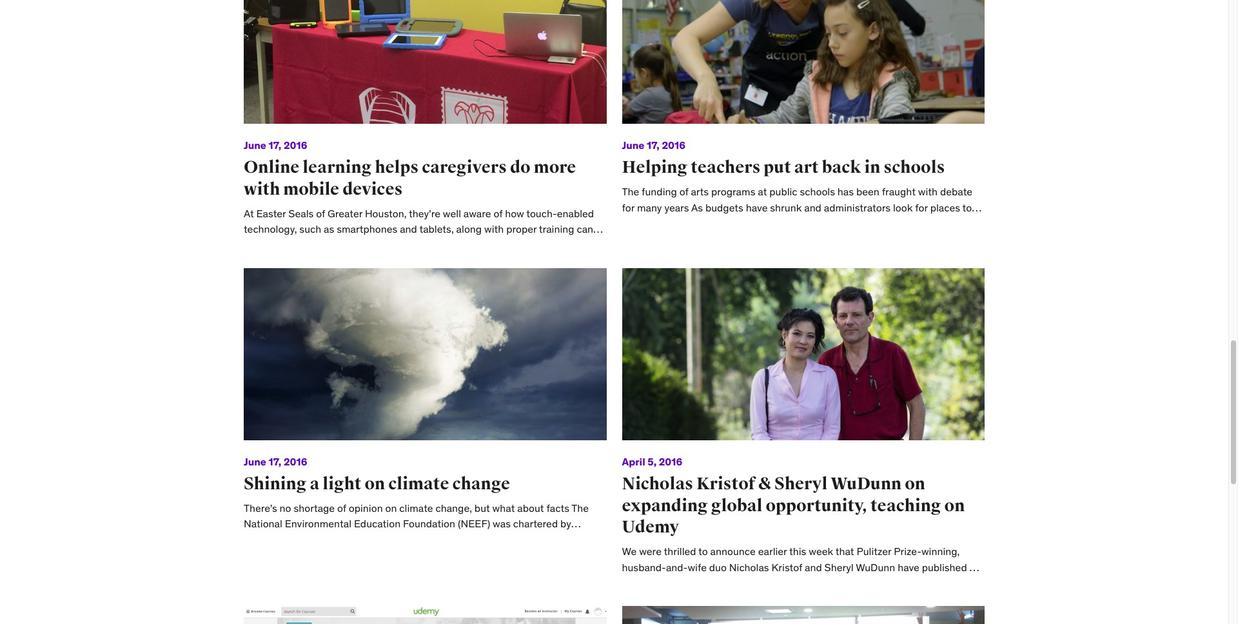 Task type: describe. For each thing, give the bounding box(es) containing it.
udemy
[[622, 517, 680, 538]]

online learning helps caregivers do more with mobile devices
[[244, 157, 576, 200]]

art
[[795, 157, 819, 178]]

mobile
[[283, 179, 339, 200]]

17, for shining
[[269, 455, 282, 468]]

june for shining a light on climate change
[[244, 455, 266, 468]]

change
[[453, 474, 510, 495]]

2016 for shining
[[284, 455, 307, 468]]

teachers
[[691, 157, 761, 178]]

online learning helps caregivers do more with mobile devices link
[[244, 157, 576, 200]]

do
[[510, 157, 531, 178]]

june 17, 2016 for helping
[[622, 139, 686, 152]]

shining a light on climate change
[[244, 474, 510, 495]]

nicholas kristof & sheryl wudunn on expanding global opportunity, teaching on udemy link
[[622, 474, 966, 538]]

5,
[[648, 455, 657, 468]]

global
[[712, 495, 763, 517]]

april 5, 2016
[[622, 455, 683, 468]]

helping teachers put art back in schools
[[622, 157, 946, 178]]

shining a light on climate change link
[[244, 474, 510, 495]]

shining
[[244, 474, 307, 495]]

devices
[[343, 179, 403, 200]]

june 17, 2016 for shining
[[244, 455, 307, 468]]

nicholas kristof & sheryl wudunn on expanding global opportunity, teaching on udemy
[[622, 474, 966, 538]]

schools
[[884, 157, 946, 178]]

june for helping teachers put art back in schools
[[622, 139, 645, 152]]

june 17, 2016 for online
[[244, 139, 307, 152]]

helps
[[375, 157, 419, 178]]

with
[[244, 179, 280, 200]]

&
[[759, 474, 772, 495]]

sheryl
[[775, 474, 828, 495]]



Task type: locate. For each thing, give the bounding box(es) containing it.
17,
[[269, 139, 282, 152], [647, 139, 660, 152], [269, 455, 282, 468]]

back
[[822, 157, 862, 178]]

climate
[[389, 474, 449, 495]]

2016 right 5,
[[659, 455, 683, 468]]

17, up shining
[[269, 455, 282, 468]]

june up shining
[[244, 455, 266, 468]]

june for online learning helps caregivers do more with mobile devices
[[244, 139, 266, 152]]

2016 for helping
[[662, 139, 686, 152]]

caregivers
[[422, 157, 507, 178]]

light
[[323, 474, 362, 495]]

a
[[310, 474, 320, 495]]

on
[[365, 474, 385, 495], [905, 474, 926, 495], [945, 495, 966, 517]]

17, up online
[[269, 139, 282, 152]]

17, for online
[[269, 139, 282, 152]]

april
[[622, 455, 646, 468]]

on right teaching
[[945, 495, 966, 517]]

june 17, 2016
[[244, 139, 307, 152], [622, 139, 686, 152], [244, 455, 307, 468]]

in
[[865, 157, 881, 178]]

june 17, 2016 up helping
[[622, 139, 686, 152]]

june up online
[[244, 139, 266, 152]]

2016 for nicholas
[[659, 455, 683, 468]]

june up helping
[[622, 139, 645, 152]]

17, up helping
[[647, 139, 660, 152]]

june
[[244, 139, 266, 152], [622, 139, 645, 152], [244, 455, 266, 468]]

2016
[[284, 139, 307, 152], [662, 139, 686, 152], [284, 455, 307, 468], [659, 455, 683, 468]]

helping
[[622, 157, 688, 178]]

on right light
[[365, 474, 385, 495]]

0 horizontal spatial on
[[365, 474, 385, 495]]

helping teachers put art back in schools link
[[622, 157, 946, 178]]

expanding
[[622, 495, 708, 517]]

learning
[[303, 157, 372, 178]]

on up teaching
[[905, 474, 926, 495]]

june 17, 2016 up shining
[[244, 455, 307, 468]]

opportunity,
[[766, 495, 868, 517]]

june 17, 2016 up online
[[244, 139, 307, 152]]

wudunn
[[831, 474, 902, 495]]

2016 up online
[[284, 139, 307, 152]]

1 horizontal spatial on
[[905, 474, 926, 495]]

nicholas
[[622, 474, 694, 495]]

online
[[244, 157, 300, 178]]

more
[[534, 157, 576, 178]]

17, for helping
[[647, 139, 660, 152]]

2016 up shining
[[284, 455, 307, 468]]

teaching
[[871, 495, 942, 517]]

2016 up helping
[[662, 139, 686, 152]]

put
[[764, 157, 792, 178]]

2016 for online
[[284, 139, 307, 152]]

2 horizontal spatial on
[[945, 495, 966, 517]]

kristof
[[697, 474, 756, 495]]



Task type: vqa. For each thing, say whether or not it's contained in the screenshot.


